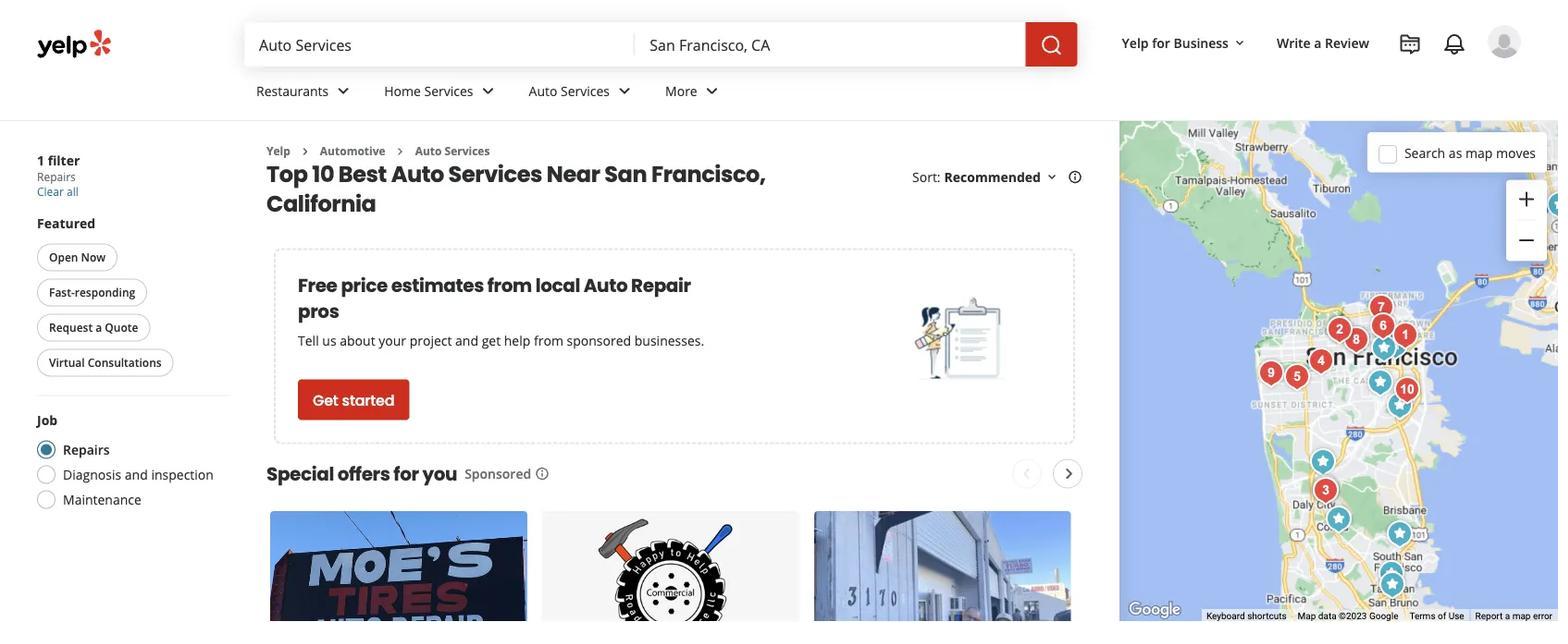 Task type: locate. For each thing, give the bounding box(es) containing it.
2 vertical spatial a
[[1506, 612, 1511, 623]]

24 chevron down v2 image right restaurants
[[333, 80, 355, 102]]

0 horizontal spatial 24 chevron down v2 image
[[333, 80, 355, 102]]

next image
[[1058, 463, 1081, 485]]

report a map error
[[1476, 612, 1553, 623]]

yelp for business button
[[1115, 26, 1255, 59]]

free
[[298, 273, 337, 298]]

24 chevron down v2 image right more
[[701, 80, 724, 102]]

auto inside free price estimates from local auto repair pros tell us about your project and get help from sponsored businesses.
[[584, 273, 628, 298]]

1 24 chevron down v2 image from the left
[[333, 80, 355, 102]]

auto services link up the near
[[514, 67, 651, 120]]

1 horizontal spatial and
[[455, 332, 479, 350]]

services inside 'top 10 best auto services near san francisco, california'
[[449, 159, 542, 190]]

1 horizontal spatial map
[[1513, 612, 1532, 623]]

of
[[1439, 612, 1447, 623]]

inspection
[[151, 467, 214, 484]]

auto right local
[[584, 273, 628, 298]]

sponsored
[[465, 466, 532, 483]]

1 vertical spatial yelp
[[267, 143, 291, 159]]

1 horizontal spatial auto services link
[[514, 67, 651, 120]]

sponsored
[[567, 332, 631, 350]]

24 chevron down v2 image left more
[[614, 80, 636, 102]]

yelp left 16 chevron right v2 image
[[267, 143, 291, 159]]

1 horizontal spatial none field
[[650, 34, 1011, 55]]

repairs down filter
[[37, 169, 76, 185]]

services
[[424, 82, 474, 100], [561, 82, 610, 100], [445, 143, 490, 159], [449, 159, 542, 190]]

maintenance
[[63, 492, 141, 509]]

data
[[1319, 612, 1337, 623]]

24 chevron down v2 image inside "restaurants" link
[[333, 80, 355, 102]]

24 chevron down v2 image
[[477, 80, 499, 102], [614, 80, 636, 102]]

a right "report" at the right of the page
[[1506, 612, 1511, 623]]

1 vertical spatial a
[[96, 320, 102, 336]]

a for write
[[1315, 34, 1322, 51]]

2 none field from the left
[[650, 34, 1011, 55]]

1 horizontal spatial for
[[1153, 34, 1171, 51]]

16 chevron down v2 image inside the recommended dropdown button
[[1045, 170, 1060, 185]]

services up the near
[[561, 82, 610, 100]]

1 horizontal spatial from
[[534, 332, 564, 350]]

auto services
[[529, 82, 610, 100], [415, 143, 490, 159]]

0 vertical spatial for
[[1153, 34, 1171, 51]]

16 info v2 image
[[1068, 170, 1083, 185]]

1 24 chevron down v2 image from the left
[[477, 80, 499, 102]]

precision auto repair image
[[1339, 322, 1376, 359], [1339, 322, 1376, 359]]

moves
[[1497, 144, 1537, 162]]

repairs up the diagnosis
[[63, 442, 110, 459]]

0 vertical spatial and
[[455, 332, 479, 350]]

0 vertical spatial 16 chevron down v2 image
[[1233, 36, 1248, 51]]

das auto service image
[[1308, 473, 1345, 510], [1308, 473, 1345, 510]]

big o tires image
[[1366, 330, 1403, 367]]

moe's tires image
[[1375, 567, 1412, 604]]

for inside button
[[1153, 34, 1171, 51]]

special offers for you
[[267, 461, 457, 487]]

fast-responding button
[[37, 279, 147, 307]]

0 vertical spatial map
[[1466, 144, 1493, 162]]

24 chevron down v2 image
[[333, 80, 355, 102], [701, 80, 724, 102]]

0 horizontal spatial a
[[96, 320, 102, 336]]

1 vertical spatial for
[[394, 461, 419, 487]]

0 vertical spatial auto services link
[[514, 67, 651, 120]]

None search field
[[244, 22, 1082, 67]]

map for error
[[1513, 612, 1532, 623]]

auto services inside business categories element
[[529, 82, 610, 100]]

a left quote
[[96, 320, 102, 336]]

terms of use link
[[1410, 612, 1465, 623]]

0 horizontal spatial none field
[[259, 34, 620, 55]]

yelp inside button
[[1122, 34, 1149, 51]]

auto services link right 16 chevron right v2 icon
[[415, 143, 490, 159]]

greg r. image
[[1489, 25, 1522, 58]]

a right write
[[1315, 34, 1322, 51]]

2 horizontal spatial a
[[1506, 612, 1511, 623]]

map left error
[[1513, 612, 1532, 623]]

from right help
[[534, 332, 564, 350]]

and left "get"
[[455, 332, 479, 350]]

auto up the near
[[529, 82, 558, 100]]

2 24 chevron down v2 image from the left
[[614, 80, 636, 102]]

0 horizontal spatial auto services link
[[415, 143, 490, 159]]

0 horizontal spatial 24 chevron down v2 image
[[477, 80, 499, 102]]

1 horizontal spatial 24 chevron down v2 image
[[614, 80, 636, 102]]

earthling automotive image
[[1382, 388, 1419, 425]]

business categories element
[[242, 67, 1522, 120]]

filter
[[48, 151, 80, 169]]

services left the near
[[449, 159, 542, 190]]

1 horizontal spatial yelp
[[1122, 34, 1149, 51]]

yelp left business
[[1122, 34, 1149, 51]]

for left you
[[394, 461, 419, 487]]

0 horizontal spatial from
[[488, 273, 532, 298]]

0 horizontal spatial yelp
[[267, 143, 291, 159]]

1 horizontal spatial auto services
[[529, 82, 610, 100]]

map
[[1298, 612, 1317, 623]]

0 horizontal spatial and
[[125, 467, 148, 484]]

and up the maintenance on the left
[[125, 467, 148, 484]]

from left local
[[488, 273, 532, 298]]

home services link
[[370, 67, 514, 120]]

24 chevron down v2 image inside more link
[[701, 80, 724, 102]]

16 chevron down v2 image inside yelp for business button
[[1233, 36, 1248, 51]]

for
[[1153, 34, 1171, 51], [394, 461, 419, 487]]

projects image
[[1400, 33, 1422, 56]]

auto services link
[[514, 67, 651, 120], [415, 143, 490, 159]]

services down home services link
[[445, 143, 490, 159]]

berkeley auto service image
[[1542, 187, 1559, 224]]

clear
[[37, 184, 64, 199]]

yelp for business
[[1122, 34, 1229, 51]]

16 chevron down v2 image
[[1233, 36, 1248, 51], [1045, 170, 1060, 185]]

quote
[[105, 320, 138, 336]]

featured
[[37, 215, 96, 232]]

group
[[1507, 180, 1548, 262]]

pros
[[298, 298, 339, 324]]

yelp for yelp for business
[[1122, 34, 1149, 51]]

restaurants link
[[242, 67, 370, 120]]

0 vertical spatial yelp
[[1122, 34, 1149, 51]]

0 horizontal spatial auto services
[[415, 143, 490, 159]]

for left business
[[1153, 34, 1171, 51]]

1 vertical spatial map
[[1513, 612, 1532, 623]]

None field
[[259, 34, 620, 55], [650, 34, 1011, 55]]

virtual consultations button
[[37, 349, 174, 377]]

auto services up the near
[[529, 82, 610, 100]]

use
[[1449, 612, 1465, 623]]

yelp
[[1122, 34, 1149, 51], [267, 143, 291, 159]]

featured group
[[33, 214, 230, 381]]

get
[[482, 332, 501, 350]]

a
[[1315, 34, 1322, 51], [96, 320, 102, 336], [1506, 612, 1511, 623]]

write
[[1277, 34, 1311, 51]]

write a review link
[[1270, 26, 1377, 59]]

free price estimates from local auto repair pros tell us about your project and get help from sponsored businesses.
[[298, 273, 705, 350]]

0 horizontal spatial for
[[394, 461, 419, 487]]

2 24 chevron down v2 image from the left
[[701, 80, 724, 102]]

1 horizontal spatial a
[[1315, 34, 1322, 51]]

0 vertical spatial repairs
[[37, 169, 76, 185]]

international auto body & paint image
[[1374, 556, 1411, 593]]

none field up business categories element
[[650, 34, 1011, 55]]

started
[[342, 390, 395, 411]]

cesar's tires image
[[1308, 471, 1345, 508]]

1 vertical spatial from
[[534, 332, 564, 350]]

automotive
[[320, 143, 386, 159]]

a inside button
[[96, 320, 102, 336]]

bay city smog image
[[1382, 517, 1419, 554]]

1 horizontal spatial 16 chevron down v2 image
[[1233, 36, 1248, 51]]

24 chevron down v2 image for auto services
[[614, 80, 636, 102]]

map data ©2023 google
[[1298, 612, 1399, 623]]

mike's union auto repair image
[[1303, 343, 1340, 380]]

1 none field from the left
[[259, 34, 620, 55]]

1 vertical spatial 16 chevron down v2 image
[[1045, 170, 1060, 185]]

none field up 'home services'
[[259, 34, 620, 55]]

services right home
[[424, 82, 474, 100]]

0 vertical spatial auto services
[[529, 82, 610, 100]]

price
[[341, 273, 388, 298]]

1 vertical spatial and
[[125, 467, 148, 484]]

16 chevron down v2 image left 16 info v2 icon
[[1045, 170, 1060, 185]]

repairs
[[37, 169, 76, 185], [63, 442, 110, 459]]

0 vertical spatial from
[[488, 273, 532, 298]]

francisco,
[[652, 159, 766, 190]]

zoom in image
[[1516, 188, 1538, 211]]

google
[[1370, 612, 1399, 623]]

16 chevron down v2 image right business
[[1233, 36, 1248, 51]]

none field near
[[650, 34, 1011, 55]]

and
[[455, 332, 479, 350], [125, 467, 148, 484]]

a for request
[[96, 320, 102, 336]]

16 chevron down v2 image for recommended
[[1045, 170, 1060, 185]]

search as map moves
[[1405, 144, 1537, 162]]

0 horizontal spatial 16 chevron down v2 image
[[1045, 170, 1060, 185]]

k & c auto service image
[[1388, 318, 1425, 355]]

write a review
[[1277, 34, 1370, 51]]

auto right best
[[391, 159, 444, 190]]

jt's auto repair image
[[1253, 355, 1290, 392]]

shortcuts
[[1248, 612, 1287, 623]]

24 chevron down v2 image inside home services link
[[477, 80, 499, 102]]

auto
[[529, 82, 558, 100], [415, 143, 442, 159], [391, 159, 444, 190], [584, 273, 628, 298]]

16 chevron right v2 image
[[298, 144, 313, 159]]

0 horizontal spatial map
[[1466, 144, 1493, 162]]

24 chevron down v2 image for more
[[701, 80, 724, 102]]

auto services right 16 chevron right v2 icon
[[415, 143, 490, 159]]

search image
[[1041, 34, 1063, 57]]

fast-
[[49, 285, 75, 300]]

user actions element
[[1108, 23, 1548, 137]]

clear all link
[[37, 184, 78, 199]]

24 chevron down v2 image right 'home services'
[[477, 80, 499, 102]]

san
[[605, 159, 647, 190]]

offers
[[338, 461, 390, 487]]

california
[[267, 188, 376, 219]]

consultations
[[88, 355, 162, 371]]

1 horizontal spatial 24 chevron down v2 image
[[701, 80, 724, 102]]

stress-free auto care / emerald auto image
[[1322, 312, 1359, 349]]

map right as
[[1466, 144, 1493, 162]]

0 vertical spatial a
[[1315, 34, 1322, 51]]

terms
[[1410, 612, 1436, 623]]

option group
[[31, 411, 230, 515]]



Task type: describe. For each thing, give the bounding box(es) containing it.
1 vertical spatial repairs
[[63, 442, 110, 459]]

open now button
[[37, 244, 118, 272]]

24 chevron down v2 image for restaurants
[[333, 80, 355, 102]]

advanced autowerks image
[[1363, 365, 1400, 402]]

request a quote
[[49, 320, 138, 336]]

ajc auto body image
[[1389, 372, 1426, 409]]

diagnosis
[[63, 467, 121, 484]]

and inside option group
[[125, 467, 148, 484]]

your
[[379, 332, 406, 350]]

open
[[49, 250, 78, 265]]

automotive link
[[320, 143, 386, 159]]

all
[[67, 184, 78, 199]]

error
[[1534, 612, 1553, 623]]

terms of use
[[1410, 612, 1465, 623]]

diagnosis and inspection
[[63, 467, 214, 484]]

virtual consultations
[[49, 355, 162, 371]]

more
[[666, 82, 698, 100]]

businesses.
[[635, 332, 705, 350]]

more link
[[651, 67, 738, 120]]

responding
[[75, 285, 135, 300]]

eddy's auto services image
[[1364, 290, 1401, 327]]

get
[[313, 390, 338, 411]]

10
[[312, 159, 334, 190]]

24 chevron down v2 image for home services
[[477, 80, 499, 102]]

request a quote button
[[37, 314, 150, 342]]

ksh automotive image
[[1365, 308, 1402, 345]]

and inside free price estimates from local auto repair pros tell us about your project and get help from sponsored businesses.
[[455, 332, 479, 350]]

free price estimates from local auto repair pros image
[[915, 294, 1008, 386]]

get started button
[[298, 380, 409, 421]]

you
[[423, 461, 457, 487]]

get started
[[313, 390, 395, 411]]

estimates
[[391, 273, 484, 298]]

review
[[1326, 34, 1370, 51]]

repairs inside 1 filter repairs clear all
[[37, 169, 76, 185]]

1
[[37, 151, 44, 169]]

zoom out image
[[1516, 230, 1538, 252]]

restaurants
[[256, 82, 329, 100]]

top 10 best auto services near san francisco, california
[[267, 159, 766, 219]]

recommended
[[945, 168, 1041, 186]]

fast-responding
[[49, 285, 135, 300]]

map region
[[1011, 0, 1559, 623]]

Find text field
[[259, 34, 620, 55]]

©2023
[[1340, 612, 1368, 623]]

option group containing job
[[31, 411, 230, 515]]

search
[[1405, 144, 1446, 162]]

now
[[81, 250, 106, 265]]

auto right 16 chevron right v2 icon
[[415, 143, 442, 159]]

1 vertical spatial auto services
[[415, 143, 490, 159]]

previous image
[[1016, 463, 1038, 485]]

open now
[[49, 250, 106, 265]]

request
[[49, 320, 93, 336]]

none field find
[[259, 34, 620, 55]]

us
[[322, 332, 337, 350]]

home
[[384, 82, 421, 100]]

auto inside 'top 10 best auto services near san francisco, california'
[[391, 159, 444, 190]]

top
[[267, 159, 308, 190]]

sort:
[[913, 168, 941, 186]]

best
[[339, 159, 387, 190]]

as
[[1449, 144, 1463, 162]]

Near text field
[[650, 34, 1011, 55]]

notifications image
[[1444, 33, 1466, 56]]

tell
[[298, 332, 319, 350]]

keyboard shortcuts button
[[1207, 611, 1287, 623]]

goodyear auto service image
[[1305, 444, 1342, 481]]

image auto body image
[[1321, 502, 1358, 539]]

16 chevron right v2 image
[[393, 144, 408, 159]]

about
[[340, 332, 375, 350]]

special
[[267, 461, 334, 487]]

16 info v2 image
[[535, 467, 550, 482]]

local
[[536, 273, 580, 298]]

stress-free auto care / emerald auto image
[[1322, 312, 1359, 349]]

project
[[410, 332, 452, 350]]

auto inside business categories element
[[529, 82, 558, 100]]

home services
[[384, 82, 474, 100]]

map for moves
[[1466, 144, 1493, 162]]

business
[[1174, 34, 1229, 51]]

report a map error link
[[1476, 612, 1553, 623]]

help
[[504, 332, 531, 350]]

near
[[547, 159, 600, 190]]

job
[[37, 412, 58, 430]]

keyboard
[[1207, 612, 1246, 623]]

a for report
[[1506, 612, 1511, 623]]

sunset 76 auto repair & tire center image
[[1279, 359, 1316, 396]]

yelp for yelp link
[[267, 143, 291, 159]]

keyboard shortcuts
[[1207, 612, 1287, 623]]

1 vertical spatial auto services link
[[415, 143, 490, 159]]

report
[[1476, 612, 1504, 623]]

yelp link
[[267, 143, 291, 159]]

virtual
[[49, 355, 85, 371]]

1 filter repairs clear all
[[37, 151, 80, 199]]

16 chevron down v2 image for yelp for business
[[1233, 36, 1248, 51]]

repair
[[631, 273, 691, 298]]

battery roadie image
[[1377, 328, 1414, 365]]

google image
[[1125, 599, 1186, 623]]



Task type: vqa. For each thing, say whether or not it's contained in the screenshot.
"143"
no



